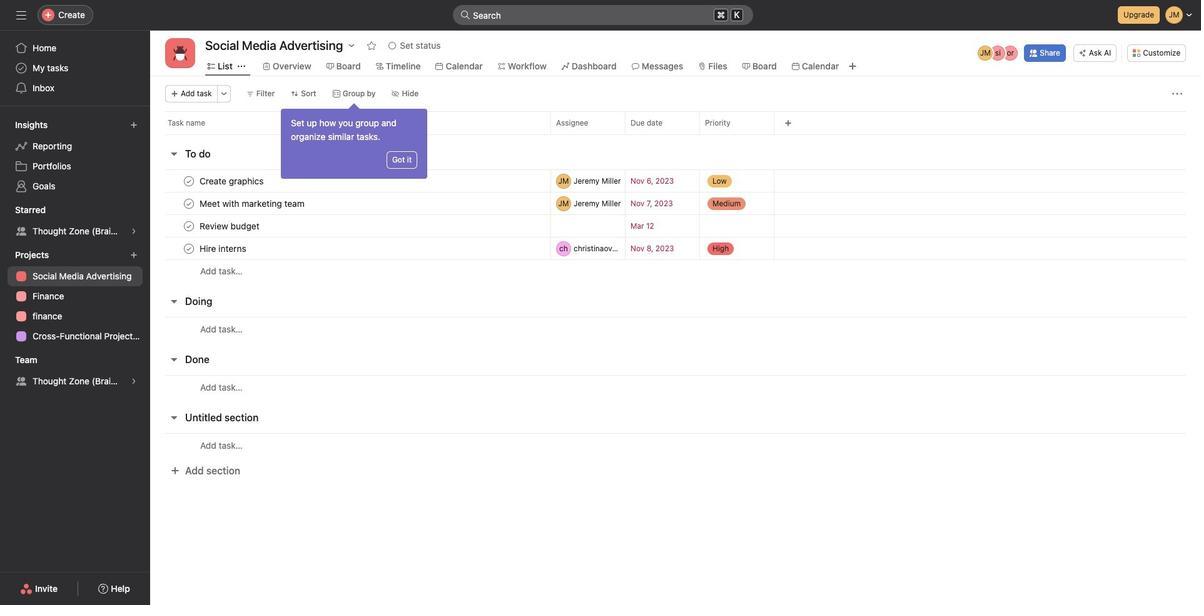 Task type: describe. For each thing, give the bounding box(es) containing it.
mark complete checkbox for task name text field within the hire interns cell
[[181, 241, 196, 256]]

tab actions image
[[238, 63, 245, 70]]

mark complete image for task name text field within the hire interns cell
[[181, 241, 196, 256]]

1 collapse task list for this group image from the top
[[169, 297, 179, 307]]

starred element
[[0, 199, 150, 244]]

prominent image
[[460, 10, 470, 20]]

mark complete checkbox for review budget cell
[[181, 219, 196, 234]]

create graphics cell
[[150, 170, 551, 193]]

bug image
[[173, 46, 188, 61]]

task name text field for "meet with marketing team" cell
[[197, 197, 308, 210]]

review budget cell
[[150, 215, 551, 238]]

more actions image
[[1172, 89, 1183, 99]]

mark complete checkbox for task name text box in create graphics cell
[[181, 174, 196, 189]]

meet with marketing team cell
[[150, 192, 551, 215]]

mark complete checkbox for "meet with marketing team" cell
[[181, 196, 196, 211]]

task name text field for hire interns cell
[[197, 242, 250, 255]]

new project or portfolio image
[[130, 252, 138, 259]]

see details, thought zone (brainstorm space) image for teams 'element'
[[130, 378, 138, 385]]

insights element
[[0, 114, 150, 199]]

task name text field for review budget cell
[[197, 220, 263, 232]]

projects element
[[0, 244, 150, 349]]

task name text field for create graphics cell
[[197, 175, 267, 187]]



Task type: vqa. For each thing, say whether or not it's contained in the screenshot.
Mark complete icon for Task name text field within the Hire interns cell
yes



Task type: locate. For each thing, give the bounding box(es) containing it.
2 mark complete image from the top
[[181, 196, 196, 211]]

mark complete image inside create graphics cell
[[181, 174, 196, 189]]

2 mark complete checkbox from the top
[[181, 241, 196, 256]]

mark complete image inside review budget cell
[[181, 219, 196, 234]]

task name text field inside hire interns cell
[[197, 242, 250, 255]]

see details, thought zone (brainstorm space) image inside starred element
[[130, 228, 138, 235]]

2 see details, thought zone (brainstorm space) image from the top
[[130, 378, 138, 385]]

mark complete checkbox inside "meet with marketing team" cell
[[181, 196, 196, 211]]

Mark complete checkbox
[[181, 196, 196, 211], [181, 219, 196, 234]]

1 see details, thought zone (brainstorm space) image from the top
[[130, 228, 138, 235]]

mark complete image for task name text box in create graphics cell
[[181, 174, 196, 189]]

task name text field inside review budget cell
[[197, 220, 263, 232]]

hire interns cell
[[150, 237, 551, 260]]

mark complete image for task name text box in review budget cell
[[181, 219, 196, 234]]

new insights image
[[130, 121, 138, 129]]

1 vertical spatial mark complete checkbox
[[181, 241, 196, 256]]

task name text field inside "meet with marketing team" cell
[[197, 197, 308, 210]]

collapse task list for this group image
[[169, 149, 179, 159], [169, 413, 179, 423]]

mark complete image for task name text field inside the "meet with marketing team" cell
[[181, 196, 196, 211]]

mark complete image
[[181, 174, 196, 189], [181, 196, 196, 211], [181, 219, 196, 234], [181, 241, 196, 256]]

1 task name text field from the top
[[197, 197, 308, 210]]

mark complete checkbox inside review budget cell
[[181, 219, 196, 234]]

1 vertical spatial task name text field
[[197, 242, 250, 255]]

2 task name text field from the top
[[197, 242, 250, 255]]

Mark complete checkbox
[[181, 174, 196, 189], [181, 241, 196, 256]]

more actions image
[[220, 90, 228, 98]]

mark complete image inside "meet with marketing team" cell
[[181, 196, 196, 211]]

add to starred image
[[367, 41, 377, 51]]

1 mark complete checkbox from the top
[[181, 174, 196, 189]]

add field image
[[785, 120, 792, 127]]

1 mark complete checkbox from the top
[[181, 196, 196, 211]]

see details, thought zone (brainstorm space) image for starred element
[[130, 228, 138, 235]]

collapse task list for this group image
[[169, 297, 179, 307], [169, 355, 179, 365]]

4 mark complete image from the top
[[181, 241, 196, 256]]

Search tasks, projects, and more text field
[[453, 5, 753, 25]]

0 vertical spatial collapse task list for this group image
[[169, 297, 179, 307]]

row
[[150, 111, 1201, 135], [165, 134, 1186, 135], [150, 170, 1201, 193], [150, 192, 1201, 215], [150, 215, 1201, 238], [150, 237, 1201, 260], [150, 260, 1201, 283], [150, 317, 1201, 341], [150, 375, 1201, 399], [150, 434, 1201, 457]]

2 mark complete checkbox from the top
[[181, 219, 196, 234]]

teams element
[[0, 349, 150, 394]]

0 vertical spatial task name text field
[[197, 175, 267, 187]]

1 vertical spatial collapse task list for this group image
[[169, 413, 179, 423]]

0 vertical spatial collapse task list for this group image
[[169, 149, 179, 159]]

1 mark complete image from the top
[[181, 174, 196, 189]]

2 collapse task list for this group image from the top
[[169, 355, 179, 365]]

hide sidebar image
[[16, 10, 26, 20]]

0 vertical spatial mark complete checkbox
[[181, 196, 196, 211]]

None field
[[453, 5, 753, 25]]

see details, thought zone (brainstorm space) image inside teams 'element'
[[130, 378, 138, 385]]

1 vertical spatial task name text field
[[197, 220, 263, 232]]

0 vertical spatial mark complete checkbox
[[181, 174, 196, 189]]

see details, thought zone (brainstorm space) image
[[130, 228, 138, 235], [130, 378, 138, 385]]

mark complete checkbox inside create graphics cell
[[181, 174, 196, 189]]

mark complete image inside hire interns cell
[[181, 241, 196, 256]]

header to do tree grid
[[150, 170, 1201, 283]]

2 task name text field from the top
[[197, 220, 263, 232]]

Task name text field
[[197, 197, 308, 210], [197, 242, 250, 255]]

1 vertical spatial collapse task list for this group image
[[169, 355, 179, 365]]

task name text field inside create graphics cell
[[197, 175, 267, 187]]

add tab image
[[848, 61, 858, 71]]

0 vertical spatial task name text field
[[197, 197, 308, 210]]

3 mark complete image from the top
[[181, 219, 196, 234]]

mark complete checkbox inside hire interns cell
[[181, 241, 196, 256]]

2 collapse task list for this group image from the top
[[169, 413, 179, 423]]

Task name text field
[[197, 175, 267, 187], [197, 220, 263, 232]]

1 vertical spatial see details, thought zone (brainstorm space) image
[[130, 378, 138, 385]]

tooltip
[[281, 105, 427, 179]]

1 vertical spatial mark complete checkbox
[[181, 219, 196, 234]]

0 vertical spatial see details, thought zone (brainstorm space) image
[[130, 228, 138, 235]]

global element
[[0, 31, 150, 106]]

1 collapse task list for this group image from the top
[[169, 149, 179, 159]]

1 task name text field from the top
[[197, 175, 267, 187]]



